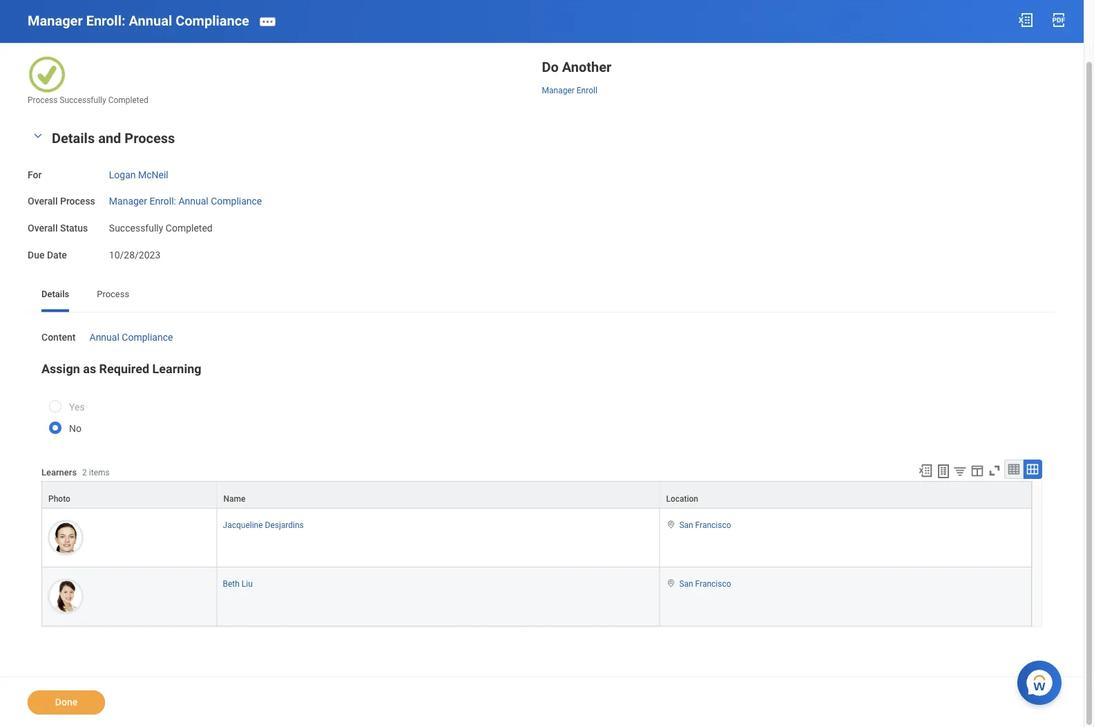 Task type: locate. For each thing, give the bounding box(es) containing it.
1 francisco from the top
[[696, 521, 732, 531]]

toolbar inside main content
[[912, 460, 1043, 482]]

and
[[98, 131, 121, 147]]

1 vertical spatial san francisco
[[680, 580, 732, 589]]

1 vertical spatial manager
[[542, 86, 575, 96]]

francisco for jacqueline desjardins
[[696, 521, 732, 531]]

san right location image
[[680, 521, 694, 531]]

completed down mcneil
[[166, 223, 213, 234]]

1 horizontal spatial enroll:
[[150, 196, 176, 207]]

1 vertical spatial annual
[[179, 196, 209, 207]]

manager enroll: annual compliance link
[[28, 13, 249, 29], [109, 193, 262, 207]]

0 vertical spatial annual
[[129, 13, 172, 29]]

details right 'chevron down' icon
[[52, 131, 95, 147]]

main content
[[0, 0, 1085, 727]]

tab list
[[28, 279, 1057, 312]]

1 horizontal spatial successfully
[[109, 223, 163, 234]]

san francisco link for beth liu
[[680, 577, 732, 589]]

tab list inside main content
[[28, 279, 1057, 312]]

3 row from the top
[[41, 568, 1033, 627]]

main content containing manager enroll: annual compliance
[[0, 0, 1085, 727]]

details and process button
[[52, 131, 175, 147]]

manager enroll link
[[542, 83, 598, 96]]

0 horizontal spatial successfully
[[60, 96, 106, 106]]

1 horizontal spatial manager
[[109, 196, 147, 207]]

details inside tab list
[[41, 289, 69, 300]]

0 vertical spatial san
[[680, 521, 694, 531]]

overall
[[28, 196, 58, 207], [28, 223, 58, 234]]

0 horizontal spatial completed
[[108, 96, 149, 106]]

0 vertical spatial compliance
[[176, 13, 249, 29]]

0 horizontal spatial manager
[[28, 13, 83, 29]]

assign as required learning button
[[41, 362, 202, 377]]

overall status element
[[109, 214, 213, 235]]

2 vertical spatial annual
[[90, 332, 119, 343]]

2 francisco from the top
[[696, 580, 732, 589]]

1 overall from the top
[[28, 196, 58, 207]]

0 vertical spatial francisco
[[696, 521, 732, 531]]

0 vertical spatial enroll:
[[86, 13, 126, 29]]

0 vertical spatial manager
[[28, 13, 83, 29]]

san right location icon on the right of the page
[[680, 580, 694, 589]]

view printable version (pdf) image
[[1051, 12, 1068, 29]]

name
[[224, 495, 246, 504]]

items
[[89, 468, 110, 478]]

details
[[52, 131, 95, 147], [41, 289, 69, 300]]

2 horizontal spatial manager
[[542, 86, 575, 96]]

1 row from the top
[[41, 482, 1033, 509]]

done
[[55, 697, 78, 708]]

process up mcneil
[[125, 131, 175, 147]]

overall status
[[28, 223, 88, 234]]

photo button
[[42, 482, 217, 509]]

successfully up and
[[60, 96, 106, 106]]

2 overall from the top
[[28, 223, 58, 234]]

liu
[[242, 580, 253, 589]]

done button
[[28, 691, 105, 715]]

location image
[[666, 579, 677, 589]]

details inside group
[[52, 131, 95, 147]]

manager enroll: annual compliance
[[28, 13, 249, 29], [109, 196, 262, 207]]

row containing photo
[[41, 482, 1033, 509]]

1 san from the top
[[680, 521, 694, 531]]

1 vertical spatial compliance
[[211, 196, 262, 207]]

details for details and process
[[52, 131, 95, 147]]

expand table image
[[1026, 463, 1040, 477]]

enroll:
[[86, 13, 126, 29], [150, 196, 176, 207]]

0 vertical spatial san francisco
[[680, 521, 732, 531]]

san francisco link down location
[[680, 518, 732, 531]]

2 san francisco link from the top
[[680, 577, 732, 589]]

compliance
[[176, 13, 249, 29], [211, 196, 262, 207], [122, 332, 173, 343]]

san francisco link right location icon on the right of the page
[[680, 577, 732, 589]]

due date
[[28, 250, 67, 261]]

2 row from the top
[[41, 509, 1033, 568]]

san francisco
[[680, 521, 732, 531], [680, 580, 732, 589]]

1 horizontal spatial completed
[[166, 223, 213, 234]]

content
[[41, 332, 76, 343]]

san francisco for liu
[[680, 580, 732, 589]]

0 vertical spatial details
[[52, 131, 95, 147]]

2
[[82, 468, 87, 478]]

export to excel image
[[1018, 12, 1035, 29]]

1 vertical spatial successfully
[[109, 223, 163, 234]]

tab list containing details
[[28, 279, 1057, 312]]

beth liu
[[223, 580, 253, 589]]

row
[[41, 482, 1033, 509], [41, 509, 1033, 568], [41, 568, 1033, 627]]

overall down for
[[28, 196, 58, 207]]

process down 10/28/2023
[[97, 289, 129, 300]]

completed up details and process button
[[108, 96, 149, 106]]

completed
[[108, 96, 149, 106], [166, 223, 213, 234]]

1 san francisco link from the top
[[680, 518, 732, 531]]

0 vertical spatial san francisco link
[[680, 518, 732, 531]]

required
[[99, 362, 149, 377]]

francisco right location icon on the right of the page
[[696, 580, 732, 589]]

beth liu link
[[223, 577, 253, 589]]

2 san francisco from the top
[[680, 580, 732, 589]]

10/28/2023
[[109, 250, 161, 261]]

select to filter grid data image
[[953, 464, 968, 479]]

process
[[28, 96, 58, 106], [125, 131, 175, 147], [60, 196, 95, 207], [97, 289, 129, 300]]

row containing jacqueline desjardins
[[41, 509, 1033, 568]]

name button
[[217, 482, 660, 509]]

francisco down location
[[696, 521, 732, 531]]

manager enroll: annual compliance inside details and process group
[[109, 196, 262, 207]]

1 san francisco from the top
[[680, 521, 732, 531]]

desjardins
[[265, 521, 304, 531]]

logan mcneil link
[[109, 166, 168, 181]]

successfully up due date element
[[109, 223, 163, 234]]

toolbar
[[912, 460, 1043, 482]]

successfully
[[60, 96, 106, 106], [109, 223, 163, 234]]

employee's photo (jacqueline desjardins) image
[[48, 520, 84, 556]]

no
[[69, 423, 82, 435]]

2 vertical spatial manager
[[109, 196, 147, 207]]

1 vertical spatial completed
[[166, 223, 213, 234]]

san francisco right location image
[[680, 521, 732, 531]]

location
[[667, 495, 699, 504]]

manager
[[28, 13, 83, 29], [542, 86, 575, 96], [109, 196, 147, 207]]

for
[[28, 169, 42, 181]]

mcneil
[[138, 169, 168, 181]]

row for employee's photo (jacqueline desjardins)
[[41, 482, 1033, 509]]

san
[[680, 521, 694, 531], [680, 580, 694, 589]]

1 vertical spatial francisco
[[696, 580, 732, 589]]

0 horizontal spatial annual
[[90, 332, 119, 343]]

fullscreen image
[[988, 464, 1003, 479]]

0 vertical spatial overall
[[28, 196, 58, 207]]

san francisco right location icon on the right of the page
[[680, 580, 732, 589]]

1 vertical spatial san
[[680, 580, 694, 589]]

do
[[542, 59, 559, 75]]

overall up due date
[[28, 223, 58, 234]]

overall for overall process
[[28, 196, 58, 207]]

francisco
[[696, 521, 732, 531], [696, 580, 732, 589]]

1 vertical spatial details
[[41, 289, 69, 300]]

1 vertical spatial san francisco link
[[680, 577, 732, 589]]

process up status at the left of the page
[[60, 196, 95, 207]]

successfully inside overall status element
[[109, 223, 163, 234]]

annual
[[129, 13, 172, 29], [179, 196, 209, 207], [90, 332, 119, 343]]

2 horizontal spatial annual
[[179, 196, 209, 207]]

1 vertical spatial manager enroll: annual compliance link
[[109, 193, 262, 207]]

1 vertical spatial overall
[[28, 223, 58, 234]]

san francisco link
[[680, 518, 732, 531], [680, 577, 732, 589]]

completed inside overall status element
[[166, 223, 213, 234]]

overall for overall status
[[28, 223, 58, 234]]

1 vertical spatial enroll:
[[150, 196, 176, 207]]

francisco for beth liu
[[696, 580, 732, 589]]

1 vertical spatial manager enroll: annual compliance
[[109, 196, 262, 207]]

2 vertical spatial compliance
[[122, 332, 173, 343]]

2 san from the top
[[680, 580, 694, 589]]

details down date
[[41, 289, 69, 300]]



Task type: vqa. For each thing, say whether or not it's contained in the screenshot.
"Completed" to the right
yes



Task type: describe. For each thing, give the bounding box(es) containing it.
row for "employee's photo (beth liu)"
[[41, 509, 1033, 568]]

jacqueline
[[223, 521, 263, 531]]

row containing beth liu
[[41, 568, 1033, 627]]

as
[[83, 362, 96, 377]]

process inside tab list
[[97, 289, 129, 300]]

0 vertical spatial completed
[[108, 96, 149, 106]]

1 horizontal spatial annual
[[129, 13, 172, 29]]

manager inside "link"
[[542, 86, 575, 96]]

0 vertical spatial manager enroll: annual compliance link
[[28, 13, 249, 29]]

logan mcneil
[[109, 169, 168, 181]]

manager enroll
[[542, 86, 598, 96]]

export to worksheets image
[[936, 464, 953, 480]]

jacqueline desjardins link
[[223, 518, 304, 531]]

do another
[[542, 59, 612, 75]]

export to excel image
[[919, 464, 934, 479]]

assign as required learning
[[41, 362, 202, 377]]

annual compliance
[[90, 332, 173, 343]]

learners
[[41, 467, 77, 478]]

date
[[47, 250, 67, 261]]

chevron down image
[[30, 131, 46, 141]]

learning
[[152, 362, 202, 377]]

due date element
[[109, 241, 161, 262]]

click to view/edit grid preferences image
[[970, 464, 986, 479]]

photo
[[48, 495, 70, 504]]

details and process
[[52, 131, 175, 147]]

san for jacqueline desjardins
[[680, 521, 694, 531]]

0 horizontal spatial enroll:
[[86, 13, 126, 29]]

table image
[[1008, 463, 1022, 477]]

san francisco link for jacqueline desjardins
[[680, 518, 732, 531]]

enroll
[[577, 86, 598, 96]]

learners 2 items
[[41, 467, 110, 478]]

process up 'chevron down' icon
[[28, 96, 58, 106]]

location image
[[666, 520, 677, 530]]

manager inside details and process group
[[109, 196, 147, 207]]

overall process
[[28, 196, 95, 207]]

san for beth liu
[[680, 580, 694, 589]]

compliance inside "link"
[[122, 332, 173, 343]]

assign
[[41, 362, 80, 377]]

enroll: inside details and process group
[[150, 196, 176, 207]]

successfully completed
[[109, 223, 213, 234]]

location button
[[660, 482, 1032, 509]]

annual compliance link
[[90, 329, 173, 343]]

employee's photo (beth liu) image
[[48, 579, 84, 615]]

yes
[[69, 402, 85, 413]]

logan
[[109, 169, 136, 181]]

due
[[28, 250, 45, 261]]

0 vertical spatial successfully
[[60, 96, 106, 106]]

details for details
[[41, 289, 69, 300]]

compliance inside details and process group
[[211, 196, 262, 207]]

another
[[563, 59, 612, 75]]

workday assistant region
[[1018, 655, 1068, 705]]

jacqueline desjardins
[[223, 521, 304, 531]]

annual inside details and process group
[[179, 196, 209, 207]]

process successfully completed
[[28, 96, 149, 106]]

san francisco for desjardins
[[680, 521, 732, 531]]

assign as required learning group
[[41, 361, 1043, 447]]

0 vertical spatial manager enroll: annual compliance
[[28, 13, 249, 29]]

details and process group
[[28, 128, 1057, 263]]

beth
[[223, 580, 240, 589]]

status
[[60, 223, 88, 234]]

annual inside "link"
[[90, 332, 119, 343]]



